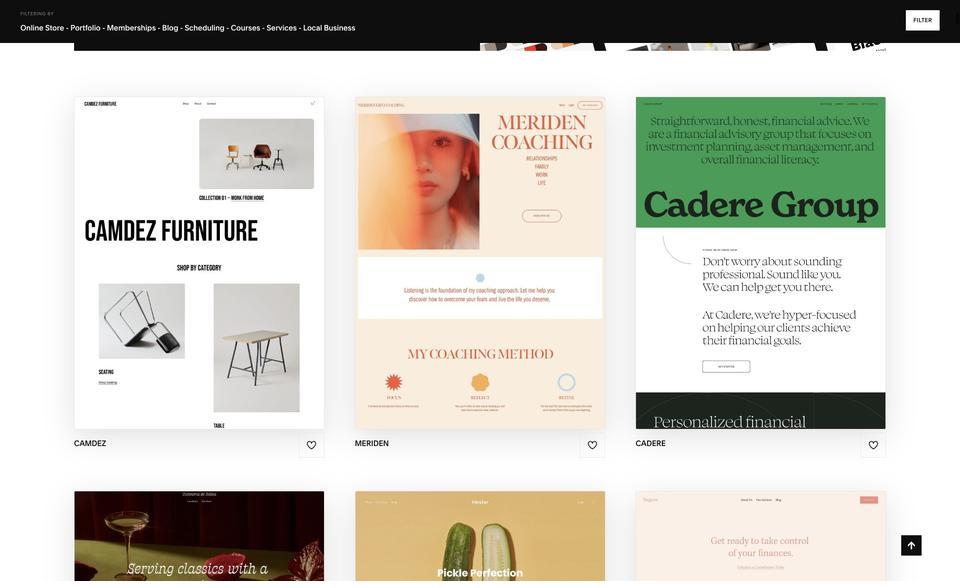 Task type: locate. For each thing, give the bounding box(es) containing it.
1 vertical spatial meriden
[[480, 263, 522, 274]]

with up preview meriden
[[456, 245, 480, 256]]

camdez image
[[75, 97, 324, 430]]

with for meriden
[[456, 245, 480, 256]]

with up preview cadere
[[740, 245, 763, 256]]

filter
[[914, 17, 932, 24]]

6 - from the left
[[262, 23, 265, 32]]

start with cadere button
[[710, 238, 812, 264]]

2 - from the left
[[102, 23, 105, 32]]

filtering
[[20, 11, 46, 16]]

0 vertical spatial meriden
[[482, 245, 524, 256]]

1 horizontal spatial with
[[740, 245, 763, 256]]

business
[[324, 23, 355, 32]]

1 horizontal spatial preview
[[438, 263, 478, 274]]

- right portfolio
[[102, 23, 105, 32]]

- left blog
[[158, 23, 160, 32]]

0 horizontal spatial preview
[[158, 263, 199, 274]]

0 horizontal spatial with
[[456, 245, 480, 256]]

meriden
[[482, 245, 524, 256], [480, 263, 522, 274], [355, 440, 389, 449]]

blog
[[162, 23, 178, 32]]

belisa image
[[75, 492, 324, 582]]

camdez
[[201, 263, 240, 274], [74, 440, 106, 449]]

3 preview from the left
[[721, 263, 762, 274]]

2 start from the left
[[710, 245, 738, 256]]

1 preview from the left
[[158, 263, 199, 274]]

start for preview meriden
[[426, 245, 454, 256]]

preview camdez link
[[158, 256, 240, 282]]

cadere
[[766, 245, 803, 256], [764, 263, 801, 274], [636, 440, 666, 449]]

1 horizontal spatial camdez
[[201, 263, 240, 274]]

services
[[267, 23, 297, 32]]

0 horizontal spatial camdez
[[74, 440, 106, 449]]

2 preview from the left
[[438, 263, 478, 274]]

start up preview meriden
[[426, 245, 454, 256]]

1 vertical spatial cadere
[[764, 263, 801, 274]]

preview for preview meriden
[[438, 263, 478, 274]]

2 with from the left
[[740, 245, 763, 256]]

degraw image
[[636, 492, 886, 582]]

1 start from the left
[[426, 245, 454, 256]]

preview inside "link"
[[438, 263, 478, 274]]

with
[[456, 245, 480, 256], [740, 245, 763, 256]]

- right store
[[66, 23, 69, 32]]

preview
[[158, 263, 199, 274], [438, 263, 478, 274], [721, 263, 762, 274]]

preview for preview camdez
[[158, 263, 199, 274]]

cadere inside button
[[766, 245, 803, 256]]

1 with from the left
[[456, 245, 480, 256]]

0 horizontal spatial start
[[426, 245, 454, 256]]

- left courses
[[226, 23, 229, 32]]

start up preview cadere
[[710, 245, 738, 256]]

start
[[426, 245, 454, 256], [710, 245, 738, 256]]

2 horizontal spatial preview
[[721, 263, 762, 274]]

1 vertical spatial camdez
[[74, 440, 106, 449]]

- right blog
[[180, 23, 183, 32]]

start for preview cadere
[[710, 245, 738, 256]]

filtering by
[[20, 11, 54, 16]]

1 horizontal spatial start
[[710, 245, 738, 256]]

- right courses
[[262, 23, 265, 32]]

- left local
[[299, 23, 302, 32]]

preview of building your own template image
[[480, 0, 886, 51]]

0 vertical spatial cadere
[[766, 245, 803, 256]]

-
[[66, 23, 69, 32], [102, 23, 105, 32], [158, 23, 160, 32], [180, 23, 183, 32], [226, 23, 229, 32], [262, 23, 265, 32], [299, 23, 302, 32]]



Task type: vqa. For each thing, say whether or not it's contained in the screenshot.
the rightmost with
yes



Task type: describe. For each thing, give the bounding box(es) containing it.
add camdez to your favorites list image
[[307, 441, 317, 451]]

meriden image
[[355, 97, 605, 430]]

preview meriden link
[[438, 256, 522, 282]]

online
[[20, 23, 43, 32]]

scheduling
[[185, 23, 225, 32]]

store
[[45, 23, 64, 32]]

2 vertical spatial meriden
[[355, 440, 389, 449]]

portfolio
[[71, 23, 101, 32]]

back to top image
[[907, 541, 917, 551]]

cadere image
[[636, 97, 886, 430]]

add meriden to your favorites list image
[[587, 441, 598, 451]]

with for cadere
[[740, 245, 763, 256]]

start with meriden button
[[426, 238, 534, 264]]

by
[[47, 11, 54, 16]]

3 - from the left
[[158, 23, 160, 32]]

preview camdez
[[158, 263, 240, 274]]

preview cadere link
[[721, 256, 801, 282]]

add cadere to your favorites list image
[[868, 441, 879, 451]]

filter button
[[906, 10, 940, 31]]

local
[[303, 23, 322, 32]]

hester image
[[355, 492, 605, 582]]

4 - from the left
[[180, 23, 183, 32]]

start with meriden
[[426, 245, 524, 256]]

memberships
[[107, 23, 156, 32]]

0 vertical spatial camdez
[[201, 263, 240, 274]]

preview meriden
[[438, 263, 522, 274]]

meriden inside "link"
[[480, 263, 522, 274]]

meriden inside button
[[482, 245, 524, 256]]

start with cadere
[[710, 245, 803, 256]]

7 - from the left
[[299, 23, 302, 32]]

preview cadere
[[721, 263, 801, 274]]

courses
[[231, 23, 260, 32]]

1 - from the left
[[66, 23, 69, 32]]

online store - portfolio - memberships - blog - scheduling - courses - services - local business
[[20, 23, 355, 32]]

5 - from the left
[[226, 23, 229, 32]]

2 vertical spatial cadere
[[636, 440, 666, 449]]

preview for preview cadere
[[721, 263, 762, 274]]



